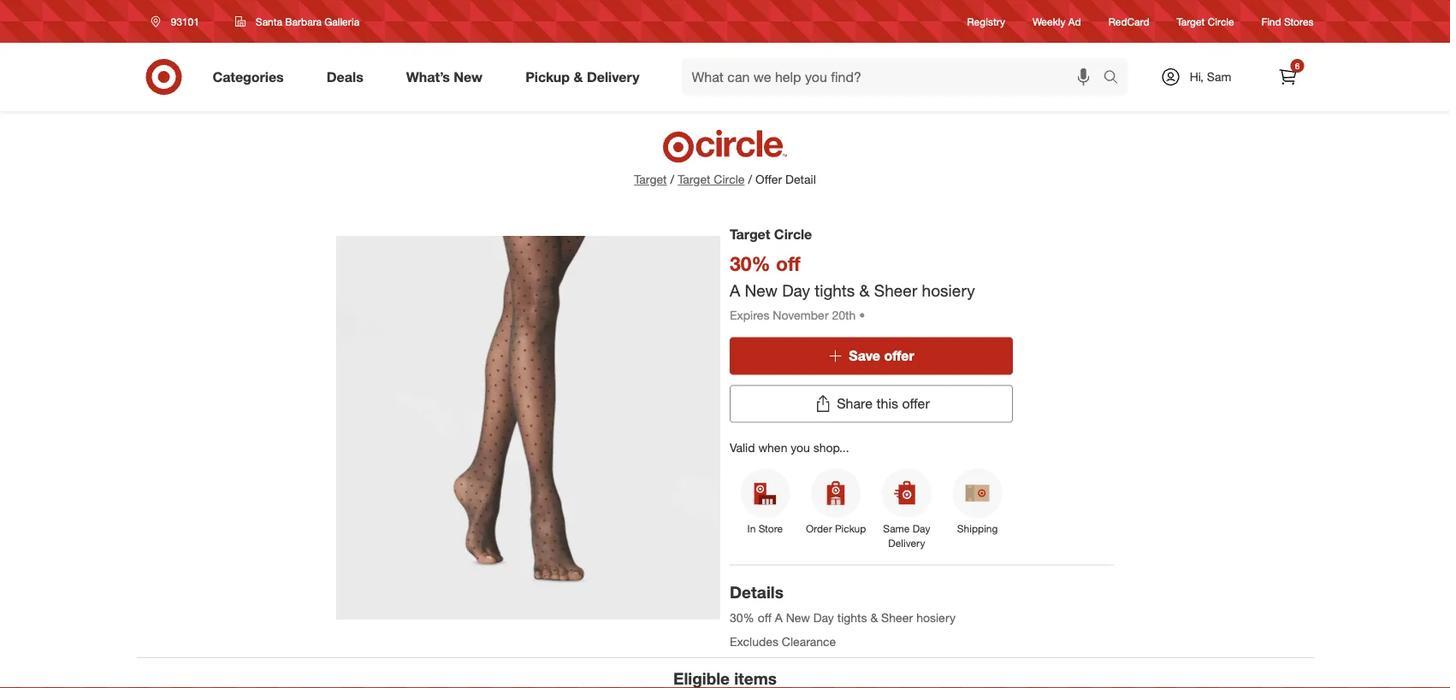 Task type: describe. For each thing, give the bounding box(es) containing it.
offer inside button
[[902, 396, 930, 412]]

order pickup
[[806, 523, 866, 536]]

6
[[1295, 60, 1300, 71]]

details
[[730, 583, 784, 603]]

93101 button
[[140, 6, 217, 37]]

target link
[[634, 172, 667, 187]]

share this offer
[[837, 396, 930, 412]]

delivery for &
[[587, 69, 640, 85]]

offer inside button
[[884, 348, 914, 365]]

2 horizontal spatial circle
[[1208, 15, 1234, 28]]

tights inside 30% off a new day tights & sheer hosiery expires november 20th •
[[815, 280, 855, 300]]

excludes
[[730, 635, 779, 650]]

weekly ad link
[[1033, 14, 1081, 29]]

find stores
[[1262, 15, 1314, 28]]

hi, sam
[[1190, 69, 1231, 84]]

galleria
[[324, 15, 359, 28]]

in
[[747, 523, 756, 536]]

order
[[806, 523, 832, 536]]

day inside same day delivery
[[913, 523, 930, 536]]

& inside details 30% off a new day tights & sheer hosiery
[[870, 611, 878, 626]]

clearance
[[782, 635, 836, 650]]

1 vertical spatial circle
[[714, 172, 745, 187]]

same day delivery
[[883, 523, 930, 550]]

0 horizontal spatial target circle link
[[678, 171, 745, 188]]

registry
[[967, 15, 1005, 28]]

target / target circle / offer detail
[[634, 172, 816, 187]]

barbara
[[285, 15, 322, 28]]

save
[[849, 348, 880, 365]]

& inside 30% off a new day tights & sheer hosiery expires november 20th •
[[860, 280, 870, 300]]

hi,
[[1190, 69, 1204, 84]]

1 / from the left
[[670, 172, 674, 187]]

search
[[1096, 70, 1137, 87]]

tights inside details 30% off a new day tights & sheer hosiery
[[837, 611, 867, 626]]

delivery for day
[[888, 537, 925, 550]]

santa barbara galleria
[[256, 15, 359, 28]]

93101
[[171, 15, 199, 28]]

pickup & delivery link
[[511, 58, 661, 96]]

in store
[[747, 523, 783, 536]]

same
[[883, 523, 910, 536]]

detail
[[785, 172, 816, 187]]

sheer inside details 30% off a new day tights & sheer hosiery
[[881, 611, 913, 626]]

redcard
[[1109, 15, 1150, 28]]

shipping
[[957, 523, 998, 536]]

santa
[[256, 15, 282, 28]]

1 horizontal spatial target circle link
[[1177, 14, 1234, 29]]

0 vertical spatial target circle
[[1177, 15, 1234, 28]]

what's
[[406, 69, 450, 85]]

when
[[758, 440, 788, 455]]

excludes clearance
[[730, 635, 836, 650]]

weekly
[[1033, 15, 1066, 28]]

categories
[[213, 69, 284, 85]]

store
[[759, 523, 783, 536]]

What can we help you find? suggestions appear below search field
[[681, 58, 1108, 96]]

target down offer
[[730, 226, 770, 243]]



Task type: vqa. For each thing, say whether or not it's contained in the screenshot.
bottom Tables
no



Task type: locate. For each thing, give the bounding box(es) containing it.
2 30% from the top
[[730, 611, 754, 626]]

0 vertical spatial tights
[[815, 280, 855, 300]]

day up 'november'
[[782, 280, 810, 300]]

/ right target link
[[670, 172, 674, 187]]

2 vertical spatial &
[[870, 611, 878, 626]]

0 horizontal spatial circle
[[714, 172, 745, 187]]

sam
[[1207, 69, 1231, 84]]

20th
[[832, 308, 856, 323]]

0 vertical spatial &
[[574, 69, 583, 85]]

2 vertical spatial day
[[813, 611, 834, 626]]

0 vertical spatial new
[[454, 69, 483, 85]]

2 horizontal spatial new
[[786, 611, 810, 626]]

1 30% from the top
[[730, 252, 771, 275]]

stores
[[1284, 15, 1314, 28]]

categories link
[[198, 58, 305, 96]]

off inside 30% off a new day tights & sheer hosiery expires november 20th •
[[776, 252, 801, 275]]

sheer inside 30% off a new day tights & sheer hosiery expires november 20th •
[[874, 280, 917, 300]]

0 vertical spatial delivery
[[587, 69, 640, 85]]

0 horizontal spatial a
[[730, 280, 740, 300]]

santa barbara galleria button
[[224, 6, 371, 37]]

new right what's
[[454, 69, 483, 85]]

save offer
[[849, 348, 914, 365]]

0 vertical spatial a
[[730, 280, 740, 300]]

new inside 30% off a new day tights & sheer hosiery expires november 20th •
[[745, 280, 778, 300]]

deals link
[[312, 58, 385, 96]]

you
[[791, 440, 810, 455]]

0 vertical spatial day
[[782, 280, 810, 300]]

delivery
[[587, 69, 640, 85], [888, 537, 925, 550]]

0 vertical spatial 30%
[[730, 252, 771, 275]]

off up the excludes
[[758, 611, 772, 626]]

0 horizontal spatial off
[[758, 611, 772, 626]]

a inside details 30% off a new day tights & sheer hosiery
[[775, 611, 783, 626]]

target circle link up hi, sam
[[1177, 14, 1234, 29]]

deals
[[327, 69, 363, 85]]

sheer
[[874, 280, 917, 300], [881, 611, 913, 626]]

new inside details 30% off a new day tights & sheer hosiery
[[786, 611, 810, 626]]

pickup
[[525, 69, 570, 85], [835, 523, 866, 536]]

/
[[670, 172, 674, 187], [748, 172, 752, 187]]

offer right 'save' in the bottom right of the page
[[884, 348, 914, 365]]

delivery inside same day delivery
[[888, 537, 925, 550]]

details 30% off a new day tights & sheer hosiery
[[730, 583, 956, 626]]

save offer button
[[730, 338, 1013, 375]]

target circle button
[[678, 171, 745, 188]]

1 vertical spatial sheer
[[881, 611, 913, 626]]

1 vertical spatial delivery
[[888, 537, 925, 550]]

0 vertical spatial target circle link
[[1177, 14, 1234, 29]]

a up "expires"
[[730, 280, 740, 300]]

weekly ad
[[1033, 15, 1081, 28]]

registry link
[[967, 14, 1005, 29]]

30% up "expires"
[[730, 252, 771, 275]]

ad
[[1068, 15, 1081, 28]]

1 horizontal spatial &
[[860, 280, 870, 300]]

2 vertical spatial new
[[786, 611, 810, 626]]

0 horizontal spatial new
[[454, 69, 483, 85]]

1 vertical spatial day
[[913, 523, 930, 536]]

november
[[773, 308, 829, 323]]

1 vertical spatial a
[[775, 611, 783, 626]]

0 vertical spatial offer
[[884, 348, 914, 365]]

target circle
[[1177, 15, 1234, 28], [730, 226, 812, 243]]

30%
[[730, 252, 771, 275], [730, 611, 754, 626]]

1 horizontal spatial target circle
[[1177, 15, 1234, 28]]

what's new
[[406, 69, 483, 85]]

1 horizontal spatial delivery
[[888, 537, 925, 550]]

1 vertical spatial target circle
[[730, 226, 812, 243]]

target circle link
[[1177, 14, 1234, 29], [678, 171, 745, 188]]

30% inside details 30% off a new day tights & sheer hosiery
[[730, 611, 754, 626]]

1 horizontal spatial circle
[[774, 226, 812, 243]]

0 vertical spatial pickup
[[525, 69, 570, 85]]

find
[[1262, 15, 1281, 28]]

a up excludes clearance
[[775, 611, 783, 626]]

30% off a new day tights & sheer hosiery expires november 20th •
[[730, 252, 975, 323]]

sheer up the save offer
[[874, 280, 917, 300]]

1 vertical spatial off
[[758, 611, 772, 626]]

1 horizontal spatial pickup
[[835, 523, 866, 536]]

target
[[1177, 15, 1205, 28], [634, 172, 667, 187], [678, 172, 711, 187], [730, 226, 770, 243]]

circle
[[1208, 15, 1234, 28], [714, 172, 745, 187], [774, 226, 812, 243]]

offer
[[756, 172, 782, 187]]

pickup & delivery
[[525, 69, 640, 85]]

0 horizontal spatial delivery
[[587, 69, 640, 85]]

new up clearance
[[786, 611, 810, 626]]

hosiery inside details 30% off a new day tights & sheer hosiery
[[916, 611, 956, 626]]

1 vertical spatial new
[[745, 280, 778, 300]]

1 vertical spatial tights
[[837, 611, 867, 626]]

valid
[[730, 440, 755, 455]]

0 vertical spatial off
[[776, 252, 801, 275]]

&
[[574, 69, 583, 85], [860, 280, 870, 300], [870, 611, 878, 626]]

1 vertical spatial hosiery
[[916, 611, 956, 626]]

target circle logo image
[[660, 128, 790, 164]]

off inside details 30% off a new day tights & sheer hosiery
[[758, 611, 772, 626]]

1 vertical spatial 30%
[[730, 611, 754, 626]]

hosiery inside 30% off a new day tights & sheer hosiery expires november 20th •
[[922, 280, 975, 300]]

0 vertical spatial sheer
[[874, 280, 917, 300]]

target up hi,
[[1177, 15, 1205, 28]]

valid when you shop...
[[730, 440, 849, 455]]

target right target link
[[678, 172, 711, 187]]

day
[[782, 280, 810, 300], [913, 523, 930, 536], [813, 611, 834, 626]]

target circle link down target circle logo
[[678, 171, 745, 188]]

6 link
[[1269, 58, 1307, 96]]

share this offer button
[[730, 386, 1013, 423]]

1 horizontal spatial new
[[745, 280, 778, 300]]

offer
[[884, 348, 914, 365], [902, 396, 930, 412]]

0 horizontal spatial pickup
[[525, 69, 570, 85]]

1 vertical spatial &
[[860, 280, 870, 300]]

target left the target circle button
[[634, 172, 667, 187]]

day up clearance
[[813, 611, 834, 626]]

circle down detail
[[774, 226, 812, 243]]

offer right this
[[902, 396, 930, 412]]

0 vertical spatial circle
[[1208, 15, 1234, 28]]

0 horizontal spatial day
[[782, 280, 810, 300]]

30% inside 30% off a new day tights & sheer hosiery expires november 20th •
[[730, 252, 771, 275]]

1 vertical spatial offer
[[902, 396, 930, 412]]

pickup inside 'pickup & delivery' link
[[525, 69, 570, 85]]

new
[[454, 69, 483, 85], [745, 280, 778, 300], [786, 611, 810, 626]]

target circle up hi, sam
[[1177, 15, 1234, 28]]

day inside details 30% off a new day tights & sheer hosiery
[[813, 611, 834, 626]]

1 vertical spatial target circle link
[[678, 171, 745, 188]]

a inside 30% off a new day tights & sheer hosiery expires november 20th •
[[730, 280, 740, 300]]

hosiery
[[922, 280, 975, 300], [916, 611, 956, 626]]

/ left offer
[[748, 172, 752, 187]]

1 vertical spatial pickup
[[835, 523, 866, 536]]

0 horizontal spatial target circle
[[730, 226, 812, 243]]

this
[[876, 396, 898, 412]]

1 horizontal spatial a
[[775, 611, 783, 626]]

redcard link
[[1109, 14, 1150, 29]]

target circle down offer
[[730, 226, 812, 243]]

circle down target circle logo
[[714, 172, 745, 187]]

2 horizontal spatial day
[[913, 523, 930, 536]]

target inside "target circle" link
[[1177, 15, 1205, 28]]

0 horizontal spatial /
[[670, 172, 674, 187]]

sheer down same day delivery
[[881, 611, 913, 626]]

a
[[730, 280, 740, 300], [775, 611, 783, 626]]

1 horizontal spatial /
[[748, 172, 752, 187]]

30% up the excludes
[[730, 611, 754, 626]]

1 horizontal spatial day
[[813, 611, 834, 626]]

2 vertical spatial circle
[[774, 226, 812, 243]]

day right same
[[913, 523, 930, 536]]

what's new link
[[392, 58, 504, 96]]

off
[[776, 252, 801, 275], [758, 611, 772, 626]]

search button
[[1096, 58, 1137, 99]]

0 horizontal spatial &
[[574, 69, 583, 85]]

new up "expires"
[[745, 280, 778, 300]]

shop...
[[813, 440, 849, 455]]

tights
[[815, 280, 855, 300], [837, 611, 867, 626]]

expires
[[730, 308, 770, 323]]

share
[[837, 396, 873, 412]]

0 vertical spatial hosiery
[[922, 280, 975, 300]]

new inside what's new link
[[454, 69, 483, 85]]

circle left 'find'
[[1208, 15, 1234, 28]]

day inside 30% off a new day tights & sheer hosiery expires november 20th •
[[782, 280, 810, 300]]

•
[[859, 308, 865, 323]]

find stores link
[[1262, 14, 1314, 29]]

off up 'november'
[[776, 252, 801, 275]]

1 horizontal spatial off
[[776, 252, 801, 275]]

2 horizontal spatial &
[[870, 611, 878, 626]]

2 / from the left
[[748, 172, 752, 187]]



